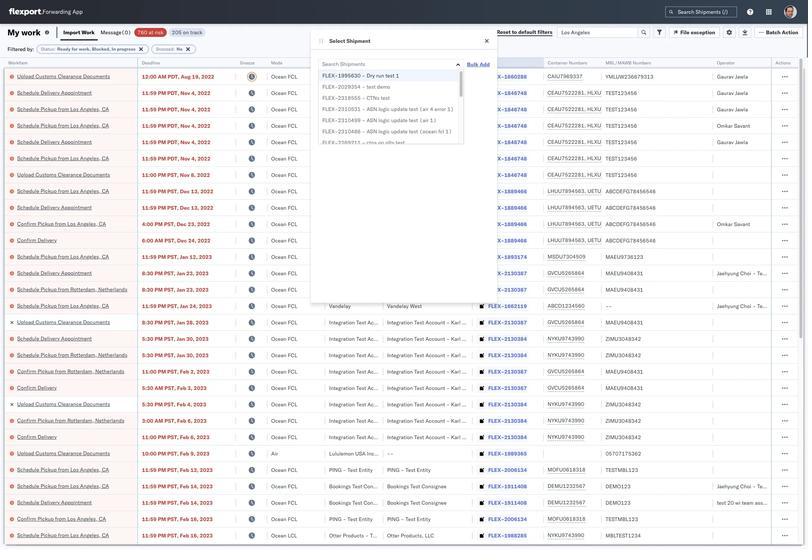Task type: vqa. For each thing, say whether or not it's contained in the screenshot.


Task type: locate. For each thing, give the bounding box(es) containing it.
bosch
[[329, 90, 344, 96], [387, 90, 402, 96], [329, 106, 344, 113], [387, 106, 402, 113], [329, 123, 344, 129], [387, 123, 402, 129], [329, 139, 344, 146], [387, 139, 402, 146]]

1 horizontal spatial otter
[[387, 533, 399, 540]]

23, down 12,
[[186, 270, 194, 277]]

run
[[376, 72, 384, 79]]

24, up 28,
[[190, 303, 198, 310]]

schedule delivery appointment for 2nd schedule delivery appointment link from the bottom of the page
[[17, 336, 92, 342]]

6 1846748 from the top
[[504, 172, 527, 179]]

1 vertical spatial confirm delivery
[[17, 385, 57, 392]]

2 uetu5238478 from the top
[[587, 204, 624, 211]]

4 upload customs clearance documents from the top
[[17, 401, 110, 408]]

2006134 up the 1988285
[[504, 517, 527, 523]]

schedule pickup from rotterdam, netherlands button for 5:30 pm pst, jan 30, 2023
[[17, 352, 127, 360]]

otter left products
[[329, 533, 341, 540]]

dec
[[180, 188, 190, 195], [180, 205, 190, 211], [177, 221, 186, 228], [177, 237, 187, 244]]

0 vertical spatial schedule pickup from rotterdam, netherlands button
[[17, 286, 127, 294]]

vandelay
[[329, 303, 351, 310], [387, 303, 409, 310]]

ping - test entity down lululemon usa inc. test
[[329, 467, 373, 474]]

2 vertical spatial confirm delivery link
[[17, 434, 57, 441]]

1 vertical spatial confirm pickup from rotterdam, netherlands
[[17, 418, 124, 424]]

delivery for fourth schedule delivery appointment link from the bottom of the page
[[41, 204, 60, 211]]

2 vertical spatial 8:30
[[142, 320, 153, 326]]

numbers up caiu7969337
[[569, 60, 587, 66]]

0 vertical spatial demo123
[[606, 484, 631, 490]]

12,
[[190, 254, 198, 261]]

1 vertical spatial update
[[391, 117, 408, 124]]

1 confirm pickup from los angeles, ca button from the top
[[17, 220, 106, 229]]

12:00
[[142, 73, 157, 80]]

0 vertical spatial confirm delivery button
[[17, 237, 57, 245]]

1 schedule delivery appointment link from the top
[[17, 89, 92, 96]]

mofu0618318
[[548, 467, 586, 474], [548, 516, 586, 523]]

1 flex-1846748 from the top
[[488, 90, 527, 96]]

0 vertical spatial 11:59 pm pst, dec 13, 2022
[[142, 188, 213, 195]]

0 vertical spatial asn
[[367, 106, 377, 113]]

5:30 up 11:00 pm pst, feb 2, 2023
[[142, 352, 153, 359]]

hlxu8034992 for upload customs clearance documents button for 11:00 pm pst, nov 8, 2022's upload customs clearance documents link
[[627, 172, 663, 178]]

1 vertical spatial testmbl123
[[606, 517, 638, 523]]

ping - test entity up the otter products, llc
[[387, 517, 431, 523]]

0 vertical spatial --
[[387, 73, 394, 80]]

3 schedule delivery appointment link from the top
[[17, 204, 92, 211]]

4 schedule pickup from los angeles, ca from the top
[[17, 188, 109, 195]]

deadline button
[[138, 59, 229, 66]]

4 flex-2130387 from the top
[[488, 369, 527, 376]]

0 horizontal spatial otter
[[329, 533, 341, 540]]

2006134
[[504, 467, 527, 474], [504, 517, 527, 523]]

update inside asn logic update test (air 1) option
[[391, 117, 408, 124]]

24, for 2023
[[190, 303, 198, 310]]

-
[[362, 72, 365, 79], [387, 73, 390, 80], [390, 73, 394, 80], [362, 84, 365, 90], [362, 95, 365, 101], [362, 106, 365, 113], [362, 117, 365, 124], [362, 128, 365, 135], [362, 140, 365, 146], [753, 270, 756, 277], [606, 303, 609, 310], [609, 303, 612, 310], [753, 303, 756, 310], [389, 320, 392, 326], [446, 320, 450, 326], [389, 336, 392, 343], [446, 336, 450, 343], [389, 352, 392, 359], [446, 352, 450, 359], [389, 369, 392, 376], [446, 369, 450, 376], [389, 385, 392, 392], [446, 385, 450, 392], [389, 402, 392, 408], [446, 402, 450, 408], [389, 418, 392, 425], [446, 418, 450, 425], [389, 434, 392, 441], [446, 434, 450, 441], [387, 451, 390, 458], [390, 451, 394, 458], [343, 467, 346, 474], [401, 467, 404, 474], [753, 484, 756, 490], [343, 517, 346, 523], [401, 517, 404, 523], [365, 533, 369, 540]]

flex-1846748 for second schedule delivery appointment link
[[488, 139, 527, 146]]

omkar for abcdefg78456546
[[717, 221, 733, 228]]

1 omkar from the top
[[717, 123, 733, 129]]

bosch ocean test down 1
[[387, 90, 430, 96]]

1 destination from the top
[[768, 303, 796, 310]]

1911408 up the 1988285
[[504, 500, 527, 507]]

bosch ocean test up 2310499
[[329, 106, 372, 113]]

23 ocean fcl from the top
[[271, 434, 297, 441]]

205 on track
[[172, 29, 202, 36]]

ctns test option
[[319, 93, 458, 104]]

choi
[[740, 270, 751, 277], [740, 303, 751, 310], [740, 484, 751, 490]]

1 vertical spatial 23,
[[186, 270, 194, 277]]

0 vertical spatial (air
[[419, 106, 429, 113]]

5 upload customs clearance documents link from the top
[[17, 450, 110, 458]]

confirm pickup from rotterdam, netherlands button
[[17, 368, 124, 376], [17, 417, 124, 425]]

0 vertical spatial confirm delivery
[[17, 237, 57, 244]]

11:59 pm pst, feb 16, 2023 for confirm pickup from los angeles, ca
[[142, 517, 213, 523]]

2 vertical spatial choi
[[740, 484, 751, 490]]

update up asn logic update test (ocean fcl 1) option
[[391, 117, 408, 124]]

forwarding app
[[43, 8, 83, 15]]

am for 5:30
[[155, 385, 163, 392]]

5:30 up 5:30 pm pst, feb 4, 2023
[[142, 385, 153, 392]]

nyku9743990 for confirm delivery
[[548, 434, 584, 441]]

--
[[387, 73, 394, 80], [606, 303, 612, 310], [387, 451, 394, 458]]

appointment for first schedule delivery appointment link from the top
[[61, 89, 92, 96]]

0 vertical spatial 11:00
[[142, 172, 157, 179]]

demo
[[377, 84, 390, 90]]

0 vertical spatial schedule pickup from rotterdam, netherlands link
[[17, 286, 127, 293]]

bulk add button
[[467, 57, 490, 72]]

rotterdam, for 5:30 pm pst, jan 30, 2023
[[70, 352, 97, 359]]

(air
[[419, 106, 429, 113], [419, 117, 429, 124]]

(ocean
[[419, 128, 437, 135]]

flex-1911408 down flex-1989365
[[488, 484, 527, 490]]

3 schedule pickup from los angeles, ca link from the top
[[17, 155, 109, 162]]

maeu9408431
[[606, 270, 643, 277], [606, 287, 643, 293], [606, 320, 643, 326], [606, 369, 643, 376], [606, 385, 643, 392]]

1 upload customs clearance documents from the top
[[17, 73, 110, 80]]

11 resize handle column header from the left
[[789, 58, 798, 550]]

container
[[548, 60, 568, 66]]

flex-1911408 for test 20 wi team assignment
[[488, 500, 527, 507]]

8:30 pm pst, jan 23, 2023 down 11:59 pm pst, jan 12, 2023 at top left
[[142, 270, 209, 277]]

ocean
[[271, 73, 287, 80], [271, 90, 287, 96], [345, 90, 361, 96], [403, 90, 419, 96], [271, 106, 287, 113], [345, 106, 361, 113], [403, 106, 419, 113], [271, 123, 287, 129], [345, 123, 361, 129], [403, 123, 419, 129], [271, 139, 287, 146], [345, 139, 361, 146], [403, 139, 419, 146], [271, 155, 287, 162], [271, 172, 287, 179], [271, 188, 287, 195], [271, 205, 287, 211], [271, 221, 287, 228], [271, 237, 287, 244], [271, 254, 287, 261], [271, 270, 287, 277], [271, 287, 287, 293], [271, 303, 287, 310], [271, 320, 287, 326], [271, 336, 287, 343], [271, 352, 287, 359], [271, 369, 287, 376], [271, 385, 287, 392], [271, 402, 287, 408], [271, 418, 287, 425], [271, 434, 287, 441], [271, 467, 287, 474], [271, 484, 287, 490], [271, 500, 287, 507], [271, 517, 287, 523], [271, 533, 287, 540]]

30, up 2, on the bottom left of page
[[186, 352, 194, 359]]

upload customs clearance documents link
[[17, 73, 110, 80], [17, 171, 110, 179], [17, 319, 110, 326], [17, 401, 110, 408], [17, 450, 110, 458]]

1) down 4
[[430, 117, 437, 124]]

14 11:59 from the top
[[142, 533, 157, 540]]

23, up "11:59 pm pst, jan 24, 2023"
[[186, 287, 194, 293]]

am right 12:00
[[158, 73, 166, 80]]

13 schedule from the top
[[17, 352, 39, 359]]

11:59 pm pdt, nov 4, 2022 for eighth schedule pickup from los angeles, ca button from the bottom of the page schedule pickup from los angeles, ca link
[[142, 123, 210, 129]]

2 numbers from the left
[[633, 60, 651, 66]]

update for 4
[[391, 106, 408, 113]]

numbers up ymluw236679313
[[633, 60, 651, 66]]

ping up the otter products, llc
[[387, 517, 400, 523]]

6, for 3:00 am pst, feb 6, 2023
[[188, 418, 192, 425]]

flex-2310499 - asn logic update test (air 1)
[[322, 117, 437, 124]]

schedule delivery appointment for first schedule delivery appointment link from the top
[[17, 89, 92, 96]]

1 vertical spatial demo123
[[606, 500, 631, 507]]

jaehyung choi - test destination agen down jaehyung choi - test origin agent
[[717, 303, 808, 310]]

13, up '4:00 pm pst, dec 23, 2022'
[[191, 205, 199, 211]]

schedule pickup from rotterdam, netherlands for 8:30 pm pst, jan 23, 2023
[[17, 286, 127, 293]]

am right 6:00
[[155, 237, 163, 244]]

am right 3:00
[[155, 418, 163, 425]]

dec for confirm pickup from los angeles, ca
[[177, 221, 186, 228]]

pickup for confirm pickup from rotterdam, netherlands link associated with 1st confirm pickup from rotterdam, netherlands button from the bottom of the page
[[38, 418, 54, 424]]

usa
[[355, 451, 366, 458]]

2 customs from the top
[[35, 171, 56, 178]]

11:00 for 11:00 pm pst, feb 6, 2023
[[142, 434, 157, 441]]

jan left 28,
[[177, 320, 185, 326]]

2 vandelay from the left
[[387, 303, 409, 310]]

confirm delivery link for 6:00
[[17, 237, 57, 244]]

jan left 12,
[[180, 254, 188, 261]]

clearance for 1st upload customs clearance documents button from the bottom of the page
[[58, 450, 82, 457]]

bookings down test
[[387, 484, 409, 490]]

test left 4
[[409, 106, 418, 113]]

9 schedule pickup from los angeles, ca button from the top
[[17, 532, 109, 540]]

1) right fcl
[[446, 128, 452, 135]]

pickup for 4th schedule pickup from los angeles, ca button from the bottom schedule pickup from los angeles, ca link
[[41, 303, 57, 309]]

3 abcdefg78456546 from the top
[[606, 221, 656, 228]]

1989365
[[504, 451, 527, 458]]

jaehyung for demo123
[[717, 484, 739, 490]]

1 vertical spatial jaehyung choi - test destination agen
[[717, 484, 808, 490]]

1 8:30 from the top
[[142, 270, 153, 277]]

0 vertical spatial 1911408
[[504, 484, 527, 490]]

flex- inside asn logic update test (air 1) option
[[322, 117, 338, 124]]

10 fcl from the top
[[288, 221, 297, 228]]

schedule pickup from rotterdam, netherlands for 5:30 pm pst, jan 30, 2023
[[17, 352, 127, 359]]

confirm delivery button for 5:30 am pst, feb 3, 2023
[[17, 384, 57, 393]]

30,
[[186, 336, 194, 343], [186, 352, 194, 359]]

13 11:59 from the top
[[142, 517, 157, 523]]

bookings down lululemon
[[329, 484, 351, 490]]

confirm delivery button
[[17, 237, 57, 245], [17, 384, 57, 393], [17, 434, 57, 442]]

update inside asn logic update test (air 4 error 1) option
[[391, 106, 408, 113]]

2 vertical spatial update
[[391, 128, 408, 135]]

1 vertical spatial 24,
[[190, 303, 198, 310]]

asn down ctns
[[367, 106, 377, 113]]

2006134 down 1989365
[[504, 467, 527, 474]]

1 vertical spatial confirm pickup from los angeles, ca
[[17, 516, 106, 523]]

1911408 down 1989365
[[504, 484, 527, 490]]

2 vertical spatial --
[[387, 451, 394, 458]]

from for 2nd confirm pickup from rotterdam, netherlands button from the bottom's confirm pickup from rotterdam, netherlands link
[[55, 368, 66, 375]]

savant for abcdefg78456546
[[734, 221, 750, 228]]

0 vertical spatial jaehyung choi - test destination agen
[[717, 303, 808, 310]]

8:30 pm pst, jan 28, 2023
[[142, 320, 209, 326]]

12 ocean fcl from the top
[[271, 254, 297, 261]]

1 vertical spatial confirm delivery button
[[17, 384, 57, 393]]

11:59 pm pst, dec 13, 2022 for schedule delivery appointment
[[142, 205, 213, 211]]

2269211
[[338, 140, 361, 146]]

0 vertical spatial mofu0618318
[[548, 467, 586, 474]]

on right 205
[[183, 29, 189, 36]]

dry run test 1 option
[[319, 70, 458, 81]]

2 logic from the top
[[378, 117, 390, 124]]

id
[[486, 60, 490, 66]]

aug
[[181, 73, 191, 80]]

asn inside option
[[367, 128, 377, 135]]

1 vertical spatial confirm pickup from rotterdam, netherlands button
[[17, 417, 124, 425]]

16,
[[190, 517, 199, 523], [190, 533, 199, 540]]

asn up ctns at the left top of page
[[367, 128, 377, 135]]

testmbl123 for 11:59 pm pst, feb 16, 2023
[[606, 517, 638, 523]]

1 upload from the top
[[17, 73, 34, 80]]

logic for 2310486
[[378, 128, 390, 135]]

1 appointment from the top
[[61, 89, 92, 96]]

bosch up asn logic update test (air 1) option
[[387, 106, 402, 113]]

flex-1911408 up flex-1988285
[[488, 500, 527, 507]]

destination down origin
[[768, 303, 796, 310]]

3 schedule delivery appointment from the top
[[17, 204, 92, 211]]

0 vertical spatial 23,
[[188, 221, 196, 228]]

1 horizontal spatial on
[[378, 140, 384, 146]]

1 vertical spatial 30,
[[186, 352, 194, 359]]

1 vertical spatial 2006134
[[504, 517, 527, 523]]

0 vertical spatial 11:59 pm pst, feb 16, 2023
[[142, 517, 213, 523]]

2130387 for 8:30 pm pst, jan 28, 2023
[[504, 320, 527, 326]]

8:30 up "11:59 pm pst, jan 24, 2023"
[[142, 287, 153, 293]]

1 vertical spatial demu1232567
[[548, 500, 586, 507]]

clearance
[[58, 73, 82, 80], [58, 171, 82, 178], [58, 319, 82, 326], [58, 401, 82, 408], [58, 450, 82, 457]]

choi left origin
[[740, 270, 751, 277]]

5:30 down 8:30 pm pst, jan 28, 2023
[[142, 336, 153, 343]]

2 vertical spatial asn
[[367, 128, 377, 135]]

flex-2006134 up flex-1988285
[[488, 517, 527, 523]]

4 resize handle column header from the left
[[316, 58, 325, 550]]

4
[[430, 106, 433, 113]]

: left no
[[173, 46, 175, 52]]

asn logic update test (air 1) option
[[319, 115, 458, 126]]

0 vertical spatial 2006134
[[504, 467, 527, 474]]

schedule pickup from los angeles, ca link
[[17, 105, 109, 113], [17, 122, 109, 129], [17, 155, 109, 162], [17, 187, 109, 195], [17, 253, 109, 261], [17, 302, 109, 310], [17, 467, 109, 474], [17, 483, 109, 490], [17, 532, 109, 540]]

1 vertical spatial 11:59 pm pst, dec 13, 2022
[[142, 205, 213, 211]]

4 flex-1889466 from the top
[[488, 237, 527, 244]]

1 vertical spatial flex-2006134
[[488, 517, 527, 523]]

flex- inside asn logic update test (air 4 error 1) option
[[322, 106, 338, 113]]

1 vertical spatial 1)
[[430, 117, 437, 124]]

appointment for second schedule delivery appointment link
[[61, 139, 92, 145]]

add
[[480, 61, 490, 68]]

0 vertical spatial jaehyung
[[717, 270, 739, 277]]

1 vertical spatial asn
[[367, 117, 377, 124]]

11:59 pm pst, feb 14, 2023 for schedule pickup from los angeles, ca
[[142, 484, 213, 490]]

1 vertical spatial destination
[[768, 484, 796, 490]]

:
[[54, 46, 55, 52], [173, 46, 175, 52]]

flexport. image
[[9, 8, 43, 16]]

from for the schedule pickup from rotterdam, netherlands link for 8:30
[[58, 286, 69, 293]]

1) inside option
[[446, 128, 452, 135]]

flex-2130384
[[488, 336, 527, 343], [488, 352, 527, 359], [488, 402, 527, 408], [488, 418, 527, 425], [488, 434, 527, 441]]

2 schedule pickup from los angeles, ca button from the top
[[17, 122, 109, 130]]

0 vertical spatial 14,
[[190, 484, 199, 490]]

1 vertical spatial omkar savant
[[717, 221, 750, 228]]

4 schedule delivery appointment from the top
[[17, 270, 92, 277]]

3 flex-1846748 from the top
[[488, 123, 527, 129]]

1 vertical spatial flex-1911408
[[488, 500, 527, 507]]

1 vertical spatial 16,
[[190, 533, 199, 540]]

flex-1662119 button
[[476, 301, 528, 312], [476, 301, 528, 312]]

jan down 8:30 pm pst, jan 28, 2023
[[177, 336, 185, 343]]

0 vertical spatial flex-1911408
[[488, 484, 527, 490]]

1 vertical spatial confirm delivery link
[[17, 384, 57, 392]]

0 vertical spatial confirm pickup from rotterdam, netherlands
[[17, 368, 124, 375]]

bookings test consignee
[[329, 484, 389, 490], [387, 484, 447, 490], [329, 500, 389, 507], [387, 500, 447, 507]]

abcdefg78456546 for schedule delivery appointment
[[606, 205, 656, 211]]

lhuu7894563, for schedule delivery appointment
[[548, 204, 586, 211]]

1 hlxu6269489, from the top
[[587, 90, 625, 96]]

2310531
[[338, 106, 361, 113]]

2 lhuu7894563, from the top
[[548, 204, 586, 211]]

schedule pickup from los angeles, ca link for 7th schedule pickup from los angeles, ca button from the bottom of the page
[[17, 155, 109, 162]]

5 hlxu8034992 from the top
[[627, 155, 663, 162]]

am up 5:30 pm pst, feb 4, 2023
[[155, 385, 163, 392]]

upload customs clearance documents link for 1st upload customs clearance documents button from the bottom of the page
[[17, 450, 110, 458]]

update up the plts
[[391, 128, 408, 135]]

0 vertical spatial confirm pickup from los angeles, ca button
[[17, 220, 106, 229]]

mbl/mawb numbers button
[[602, 59, 706, 66]]

1 vertical spatial 11:59 pm pst, feb 14, 2023
[[142, 500, 213, 507]]

10 resize handle column header from the left
[[762, 58, 771, 550]]

13,
[[191, 188, 199, 195], [191, 205, 199, 211], [190, 467, 199, 474]]

15 ocean fcl from the top
[[271, 303, 297, 310]]

1 16, from the top
[[190, 517, 199, 523]]

1 vertical spatial logic
[[378, 117, 390, 124]]

- inside test demo option
[[362, 84, 365, 90]]

0 vertical spatial omkar savant
[[717, 123, 750, 129]]

2 gaurav jawla from the top
[[717, 90, 748, 96]]

23, up '6:00 am pst, dec 24, 2022'
[[188, 221, 196, 228]]

snoozed : no
[[156, 46, 183, 52]]

11:59 pm pdt, nov 4, 2022
[[142, 90, 210, 96], [142, 106, 210, 113], [142, 123, 210, 129], [142, 139, 210, 146], [142, 155, 210, 162]]

ymluw236679313
[[606, 73, 654, 80]]

0 horizontal spatial on
[[183, 29, 189, 36]]

confirm pickup from rotterdam, netherlands link for 2nd confirm pickup from rotterdam, netherlands button from the bottom
[[17, 368, 124, 376]]

testmbl123 up mbltest1234 at the bottom
[[606, 517, 638, 523]]

2 vertical spatial upload customs clearance documents button
[[17, 450, 110, 458]]

1 vertical spatial savant
[[734, 221, 750, 228]]

5 schedule delivery appointment from the top
[[17, 336, 92, 342]]

message (0)
[[101, 29, 131, 36]]

11:59 pm pst, dec 13, 2022 up '4:00 pm pst, dec 23, 2022'
[[142, 205, 213, 211]]

1 vertical spatial 8:30 pm pst, jan 23, 2023
[[142, 287, 209, 293]]

1 vertical spatial upload customs clearance documents button
[[17, 171, 110, 179]]

4 jawla from the top
[[735, 139, 748, 146]]

flex-1911408 button
[[476, 482, 528, 492], [476, 482, 528, 492], [476, 498, 528, 509], [476, 498, 528, 509]]

6,
[[188, 418, 192, 425], [190, 434, 195, 441]]

agent
[[784, 270, 798, 277]]

8:30 down 6:00
[[142, 270, 153, 277]]

2 omkar from the top
[[717, 221, 733, 228]]

1 vertical spatial confirm pickup from rotterdam, netherlands link
[[17, 417, 124, 425]]

11:59 pm pst, feb 16, 2023
[[142, 517, 213, 523], [142, 533, 213, 540]]

- inside ctns on plts test option
[[362, 140, 365, 146]]

0 vertical spatial confirm pickup from los angeles, ca
[[17, 221, 106, 227]]

1889466
[[504, 188, 527, 195], [504, 205, 527, 211], [504, 221, 527, 228], [504, 237, 527, 244]]

angeles,
[[80, 106, 101, 112], [80, 122, 101, 129], [80, 155, 101, 162], [80, 188, 101, 195], [77, 221, 98, 227], [80, 254, 101, 260], [80, 303, 101, 309], [80, 467, 101, 474], [80, 483, 101, 490], [77, 516, 98, 523], [80, 533, 101, 539]]

ping - test entity down test
[[387, 467, 431, 474]]

consignee for schedule delivery appointment
[[364, 500, 389, 507]]

0 vertical spatial testmbl123
[[606, 467, 638, 474]]

0 vertical spatial omkar
[[717, 123, 733, 129]]

0 vertical spatial confirm pickup from rotterdam, netherlands button
[[17, 368, 124, 376]]

mofu0618318 for 11:59 pm pst, feb 13, 2023
[[548, 467, 586, 474]]

2 11:59 pm pdt, nov 4, 2022 from the top
[[142, 106, 210, 113]]

0 vertical spatial demu1232567
[[548, 484, 586, 490]]

ceau7522281, hlxu6269489, hlxu8034992
[[548, 90, 663, 96], [548, 106, 663, 113], [548, 122, 663, 129], [548, 139, 663, 146], [548, 155, 663, 162], [548, 172, 663, 178]]

1 horizontal spatial numbers
[[633, 60, 651, 66]]

1 vertical spatial on
[[378, 140, 384, 146]]

0 vertical spatial upload customs clearance documents button
[[17, 73, 110, 81]]

1 vertical spatial 1911408
[[504, 500, 527, 507]]

11:00 for 11:00 pm pst, feb 2, 2023
[[142, 369, 157, 376]]

5 flex-2130387 from the top
[[488, 385, 527, 392]]

flex-2006134 down flex-1989365
[[488, 467, 527, 474]]

testmbl123 down "05707175362"
[[606, 467, 638, 474]]

agen for --
[[797, 303, 808, 310]]

test left (ocean
[[409, 128, 418, 135]]

hlxu6269489,
[[587, 90, 625, 96], [587, 106, 625, 113], [587, 122, 625, 129], [587, 139, 625, 146], [587, 155, 625, 162], [587, 172, 625, 178]]

pst,
[[167, 172, 179, 179], [167, 188, 179, 195], [167, 205, 179, 211], [164, 221, 175, 228], [164, 237, 176, 244], [167, 254, 179, 261], [164, 270, 175, 277], [164, 287, 175, 293], [167, 303, 179, 310], [164, 320, 175, 326], [164, 336, 175, 343], [164, 352, 175, 359], [167, 369, 179, 376], [164, 385, 176, 392], [164, 402, 175, 408], [164, 418, 176, 425], [167, 434, 179, 441], [167, 451, 179, 458], [167, 467, 179, 474], [167, 484, 179, 490], [167, 500, 179, 507], [167, 517, 179, 523], [167, 533, 179, 540]]

1 11:59 pm pdt, nov 4, 2022 from the top
[[142, 90, 210, 96]]

snooze
[[240, 60, 255, 66]]

flex-1846748
[[488, 90, 527, 96], [488, 106, 527, 113], [488, 123, 527, 129], [488, 139, 527, 146], [488, 155, 527, 162], [488, 172, 527, 179]]

ping - test entity
[[329, 467, 373, 474], [387, 467, 431, 474], [329, 517, 373, 523], [387, 517, 431, 523]]

destination
[[768, 303, 796, 310], [768, 484, 796, 490]]

schedule delivery appointment for second schedule delivery appointment link
[[17, 139, 92, 145]]

5 fcl from the top
[[288, 139, 297, 146]]

schedule pickup from los angeles, ca link for 1st schedule pickup from los angeles, ca button from the bottom of the page
[[17, 532, 109, 540]]

3 logic from the top
[[378, 128, 390, 135]]

otter left products,
[[387, 533, 399, 540]]

2 gaurav from the top
[[717, 90, 734, 96]]

1 vertical spatial confirm pickup from los angeles, ca button
[[17, 516, 106, 524]]

5 schedule delivery appointment link from the top
[[17, 335, 92, 343]]

numbers inside container numbers "button"
[[569, 60, 587, 66]]

8:30 pm pst, jan 23, 2023 up "11:59 pm pst, jan 24, 2023"
[[142, 287, 209, 293]]

1 vertical spatial (air
[[419, 117, 429, 124]]

5 1846748 from the top
[[504, 155, 527, 162]]

0 vertical spatial 13,
[[191, 188, 199, 195]]

products
[[343, 533, 364, 540]]

1 vertical spatial mofu0618318
[[548, 516, 586, 523]]

0 horizontal spatial vandelay
[[329, 303, 351, 310]]

0 vertical spatial confirm pickup from rotterdam, netherlands link
[[17, 368, 124, 376]]

logic inside option
[[378, 128, 390, 135]]

3 uetu5238478 from the top
[[587, 221, 624, 228]]

13, down 8,
[[191, 188, 199, 195]]

numbers inside mbl/mawb numbers button
[[633, 60, 651, 66]]

14, for schedule pickup from los angeles, ca
[[190, 484, 199, 490]]

1 vertical spatial choi
[[740, 303, 751, 310]]

update up asn logic update test (air 1) option
[[391, 106, 408, 113]]

11 ocean fcl from the top
[[271, 237, 297, 244]]

1889466 for schedule delivery appointment
[[504, 205, 527, 211]]

ocean fcl
[[271, 73, 297, 80], [271, 90, 297, 96], [271, 106, 297, 113], [271, 123, 297, 129], [271, 139, 297, 146], [271, 155, 297, 162], [271, 172, 297, 179], [271, 188, 297, 195], [271, 205, 297, 211], [271, 221, 297, 228], [271, 237, 297, 244], [271, 254, 297, 261], [271, 270, 297, 277], [271, 287, 297, 293], [271, 303, 297, 310], [271, 320, 297, 326], [271, 336, 297, 343], [271, 352, 297, 359], [271, 369, 297, 376], [271, 385, 297, 392], [271, 402, 297, 408], [271, 418, 297, 425], [271, 434, 297, 441], [271, 467, 297, 474], [271, 484, 297, 490], [271, 500, 297, 507], [271, 517, 297, 523]]

6 ocean fcl from the top
[[271, 155, 297, 162]]

resize handle column header
[[129, 58, 137, 550], [227, 58, 236, 550], [259, 58, 267, 550], [316, 58, 325, 550], [374, 58, 383, 550], [464, 58, 473, 550], [535, 58, 544, 550], [593, 58, 602, 550], [704, 58, 713, 550], [762, 58, 771, 550], [789, 58, 798, 550]]

flex-2310486 - asn logic update test (ocean fcl 1)
[[322, 128, 452, 135]]

upload customs clearance documents for 1st upload customs clearance documents button from the bottom of the page
[[17, 450, 110, 457]]

2 ceau7522281, from the top
[[548, 106, 586, 113]]

bosch ocean test
[[329, 90, 372, 96], [387, 90, 430, 96], [329, 106, 372, 113], [387, 106, 430, 113], [329, 123, 372, 129], [387, 123, 430, 129], [329, 139, 372, 146], [387, 139, 430, 146]]

1 vertical spatial 5:30 pm pst, jan 30, 2023
[[142, 352, 209, 359]]

27 fcl from the top
[[288, 517, 297, 523]]

9 schedule pickup from los angeles, ca from the top
[[17, 533, 109, 539]]

2 upload from the top
[[17, 171, 34, 178]]

jawla for second schedule delivery appointment link
[[735, 139, 748, 146]]

clearance for upload customs clearance documents button for 12:00 am pdt, aug 19, 2022
[[58, 73, 82, 80]]

test left 1
[[385, 72, 395, 79]]

2 vertical spatial confirm delivery button
[[17, 434, 57, 442]]

1 schedule delivery appointment button from the top
[[17, 89, 92, 97]]

1 abcdefg78456546 from the top
[[606, 188, 656, 195]]

1 horizontal spatial :
[[173, 46, 175, 52]]

2 11:59 pm pst, feb 14, 2023 from the top
[[142, 500, 213, 507]]

1 schedule pickup from los angeles, ca from the top
[[17, 106, 109, 112]]

16 fcl from the top
[[288, 320, 297, 326]]

pickup for 3rd schedule pickup from los angeles, ca button from the bottom's schedule pickup from los angeles, ca link
[[41, 467, 57, 474]]

5:30 pm pst, jan 30, 2023 up 11:00 pm pst, feb 2, 2023
[[142, 352, 209, 359]]

2 11:59 pm pst, dec 13, 2022 from the top
[[142, 205, 213, 211]]

0 vertical spatial savant
[[734, 123, 750, 129]]

confirm delivery for 11:00 pm pst, feb 6, 2023
[[17, 434, 57, 441]]

flex-2269211 - ctns on plts test
[[322, 140, 405, 146]]

1 agen from the top
[[797, 303, 808, 310]]

1 uetu5238478 from the top
[[587, 188, 624, 195]]

6, up 11:00 pm pst, feb 6, 2023
[[188, 418, 192, 425]]

14 fcl from the top
[[288, 287, 297, 293]]

19 ocean fcl from the top
[[271, 369, 297, 376]]

customs for second upload customs clearance documents link from the bottom
[[35, 401, 56, 408]]

list box
[[319, 70, 464, 148]]

0 vertical spatial 6,
[[188, 418, 192, 425]]

abcdefg78456546 for confirm pickup from los angeles, ca
[[606, 221, 656, 228]]

6, for 11:00 pm pst, feb 6, 2023
[[190, 434, 195, 441]]

1 vertical spatial 11:59 pm pst, feb 16, 2023
[[142, 533, 213, 540]]

logic up flex-2310486 - asn logic update test (ocean fcl 1)
[[378, 117, 390, 124]]

workitem
[[8, 60, 28, 66]]

asn logic update test (air 4 error 1) option
[[319, 104, 458, 115]]

5 ceau7522281, from the top
[[548, 155, 586, 162]]

1 vertical spatial jaehyung
[[717, 303, 739, 310]]

1 vertical spatial 14,
[[190, 500, 199, 507]]

pickup for schedule pickup from los angeles, ca link related to first schedule pickup from los angeles, ca button from the top
[[41, 106, 57, 112]]

choi for demo123
[[740, 484, 751, 490]]

6 schedule pickup from los angeles, ca link from the top
[[17, 302, 109, 310]]

11:59 pm pst, dec 13, 2022 down 11:00 pm pst, nov 8, 2022
[[142, 188, 213, 195]]

jan up "11:59 pm pst, jan 24, 2023"
[[177, 287, 185, 293]]

choi down jaehyung choi - test origin agent
[[740, 303, 751, 310]]

1 omkar savant from the top
[[717, 123, 750, 129]]

6 schedule delivery appointment link from the top
[[17, 499, 92, 507]]

ca
[[102, 106, 109, 112], [102, 122, 109, 129], [102, 155, 109, 162], [102, 188, 109, 195], [99, 221, 106, 227], [102, 254, 109, 260], [102, 303, 109, 309], [102, 467, 109, 474], [102, 483, 109, 490], [99, 516, 106, 523], [102, 533, 109, 539]]

flex- inside ctns test option
[[322, 95, 338, 101]]

list box containing flex-1995630 - dry run test 1
[[319, 70, 464, 148]]

confirm pickup from los angeles, ca button
[[17, 220, 106, 229], [17, 516, 106, 524]]

demo123 up mbltest1234 at the bottom
[[606, 500, 631, 507]]

track
[[190, 29, 202, 36]]

3 schedule pickup from los angeles, ca from the top
[[17, 155, 109, 162]]

2 : from the left
[[173, 46, 175, 52]]

5 flex-1846748 from the top
[[488, 155, 527, 162]]

am for 12:00
[[158, 73, 166, 80]]

3 gaurav jawla from the top
[[717, 106, 748, 113]]

18 ocean fcl from the top
[[271, 352, 297, 359]]

flex- inside test demo option
[[322, 84, 338, 90]]

1 vertical spatial 8:30
[[142, 287, 153, 293]]

1 horizontal spatial vandelay
[[387, 303, 409, 310]]

jan up 11:00 pm pst, feb 2, 2023
[[177, 352, 185, 359]]

8:30 pm pst, jan 23, 2023
[[142, 270, 209, 277], [142, 287, 209, 293]]

flex-2130387 for 5:30 am pst, feb 3, 2023
[[488, 385, 527, 392]]

destination for demo123
[[768, 484, 796, 490]]

0 vertical spatial choi
[[740, 270, 751, 277]]

0 vertical spatial destination
[[768, 303, 796, 310]]

None field
[[322, 59, 324, 69]]

2 agen from the top
[[797, 484, 808, 490]]

confirm delivery link
[[17, 237, 57, 244], [17, 384, 57, 392], [17, 434, 57, 441]]

test left '20'
[[717, 500, 726, 507]]

dec up '6:00 am pst, dec 24, 2022'
[[177, 221, 186, 228]]

22 fcl from the top
[[288, 418, 297, 425]]

mode
[[271, 60, 283, 66]]

jaehyung
[[717, 270, 739, 277], [717, 303, 739, 310], [717, 484, 739, 490]]

caiu7969337
[[548, 73, 583, 80]]

schedule pickup from rotterdam, netherlands button
[[17, 286, 127, 294], [17, 352, 127, 360]]

0 vertical spatial 5:30 pm pst, jan 30, 2023
[[142, 336, 209, 343]]

update inside asn logic update test (ocean fcl 1) option
[[391, 128, 408, 135]]

actions
[[776, 60, 791, 66]]

5:30 pm pst, jan 30, 2023 down 8:30 pm pst, jan 28, 2023
[[142, 336, 209, 343]]

flexport demo consignee
[[329, 73, 390, 80]]

nyku9743990 for confirm pickup from rotterdam, netherlands
[[548, 418, 584, 425]]

origin
[[768, 270, 783, 277]]

pickup for 5:30 the schedule pickup from rotterdam, netherlands link
[[41, 352, 57, 359]]

bosch ocean test up asn logic update test (air 1) option
[[387, 106, 430, 113]]

2130387
[[504, 270, 527, 277], [504, 287, 527, 293], [504, 320, 527, 326], [504, 369, 527, 376], [504, 385, 527, 392]]

1 mofu0618318 from the top
[[548, 467, 586, 474]]

delivery for confirm delivery link associated with 11:00
[[38, 434, 57, 441]]

0 vertical spatial 8:30 pm pst, jan 23, 2023
[[142, 270, 209, 277]]

destination up assignment
[[768, 484, 796, 490]]

lhuu7894563, for confirm pickup from los angeles, ca
[[548, 221, 586, 228]]

nyku9743990 for schedule pickup from los angeles, ca
[[548, 533, 584, 539]]

mofu0618318 for 11:59 pm pst, feb 16, 2023
[[548, 516, 586, 523]]

delivery for first schedule delivery appointment link from the top
[[41, 89, 60, 96]]

1 2006134 from the top
[[504, 467, 527, 474]]

dec down 11:00 pm pst, nov 8, 2022
[[180, 188, 190, 195]]

3 upload customs clearance documents link from the top
[[17, 319, 110, 326]]

am
[[158, 73, 166, 80], [155, 237, 163, 244], [155, 385, 163, 392], [155, 418, 163, 425]]

confirm delivery for 5:30 am pst, feb 3, 2023
[[17, 385, 57, 392]]

6, up 9,
[[190, 434, 195, 441]]

dec up '4:00 pm pst, dec 23, 2022'
[[180, 205, 190, 211]]

consignee for upload customs clearance documents
[[365, 73, 390, 80]]

consignee
[[365, 73, 390, 80], [364, 484, 389, 490], [422, 484, 447, 490], [364, 500, 389, 507], [422, 500, 447, 507]]

flex-1889466 for schedule pickup from los angeles, ca
[[488, 188, 527, 195]]

lhuu7894563, uetu5238478 for confirm pickup from los angeles, ca
[[548, 221, 624, 228]]

1 vertical spatial 6,
[[190, 434, 195, 441]]

on left the plts
[[378, 140, 384, 146]]

2130387 for 11:00 pm pst, feb 2, 2023
[[504, 369, 527, 376]]

on inside option
[[378, 140, 384, 146]]

1 confirm pickup from los angeles, ca from the top
[[17, 221, 106, 227]]

2 appointment from the top
[[61, 139, 92, 145]]

omkar for test123456
[[717, 123, 733, 129]]

1 8:30 pm pst, jan 23, 2023 from the top
[[142, 270, 209, 277]]

0 vertical spatial 24,
[[188, 237, 196, 244]]

lhuu7894563,
[[548, 188, 586, 195], [548, 204, 586, 211], [548, 221, 586, 228], [548, 237, 586, 244]]

6 hlxu6269489, from the top
[[587, 172, 625, 178]]

8:30 down "11:59 pm pst, jan 24, 2023"
[[142, 320, 153, 326]]

test inside option
[[409, 128, 418, 135]]

logic down asn logic update test (air 1) option
[[378, 128, 390, 135]]

205
[[172, 29, 182, 36]]

0 horizontal spatial :
[[54, 46, 55, 52]]

uetu5238478 for schedule pickup from los angeles, ca
[[587, 188, 624, 195]]



Task type: describe. For each thing, give the bounding box(es) containing it.
bosch ocean test down 2310531
[[329, 123, 372, 129]]

1 flex-2130384 from the top
[[488, 336, 527, 343]]

to
[[512, 29, 517, 35]]

confirm pickup from los angeles, ca for first the confirm pickup from los angeles, ca link from the bottom of the page
[[17, 516, 106, 523]]

2 ocean fcl from the top
[[271, 90, 297, 96]]

bookings up products
[[329, 500, 351, 507]]

forwarding
[[43, 8, 71, 15]]

flex-2130387 for 8:30 pm pst, jan 28, 2023
[[488, 320, 527, 326]]

container numbers button
[[544, 59, 594, 66]]

pickup for schedule pickup from los angeles, ca link corresponding to second schedule pickup from los angeles, ca button from the bottom
[[41, 483, 57, 490]]

upload customs clearance documents link for upload customs clearance documents button for 11:00 pm pst, nov 8, 2022
[[17, 171, 110, 179]]

20 ocean fcl from the top
[[271, 385, 297, 392]]

1889466 for schedule pickup from los angeles, ca
[[504, 188, 527, 195]]

confirm delivery button for 6:00 am pst, dec 24, 2022
[[17, 237, 57, 245]]

bulk add
[[467, 61, 490, 68]]

dec up 11:59 pm pst, jan 12, 2023 at top left
[[177, 237, 187, 244]]

batch
[[766, 29, 781, 36]]

2006134 for 11:59 pm pst, feb 13, 2023
[[504, 467, 527, 474]]

upload for upload customs clearance documents button for 12:00 am pdt, aug 19, 2022
[[17, 73, 34, 80]]

7 schedule pickup from los angeles, ca from the top
[[17, 467, 109, 474]]

flexport
[[329, 73, 349, 80]]

2 schedule delivery appointment link from the top
[[17, 138, 92, 146]]

bosch down 2310486
[[329, 139, 344, 146]]

3 fcl from the top
[[288, 106, 297, 113]]

1 flex-2130387 from the top
[[488, 270, 527, 277]]

5 schedule delivery appointment button from the top
[[17, 335, 92, 343]]

19,
[[192, 73, 200, 80]]

flex-2310531 - asn logic update test (air 4 error 1)
[[322, 106, 454, 113]]

2 test123456 from the top
[[606, 106, 637, 113]]

jaehyung for maeu9408431
[[717, 270, 739, 277]]

mbl/mawb
[[606, 60, 632, 66]]

20 fcl from the top
[[288, 385, 297, 392]]

ctns
[[367, 140, 377, 146]]

1 maeu9408431 from the top
[[606, 270, 643, 277]]

schedule pickup from rotterdam, netherlands link for 8:30
[[17, 286, 127, 293]]

batch action button
[[754, 27, 803, 38]]

5 11:59 from the top
[[142, 155, 157, 162]]

ping down test
[[387, 467, 400, 474]]

13 fcl from the top
[[288, 270, 297, 277]]

3 upload customs clearance documents from the top
[[17, 319, 110, 326]]

flex-2130384 for confirm delivery
[[488, 434, 527, 441]]

4 documents from the top
[[83, 401, 110, 408]]

vandelay west
[[387, 303, 422, 310]]

6:00
[[142, 237, 153, 244]]

my work
[[7, 27, 41, 37]]

lululemon
[[329, 451, 354, 458]]

5 maeu9408431 from the top
[[606, 385, 643, 392]]

1 5:30 pm pst, jan 30, 2023 from the top
[[142, 336, 209, 343]]

24 ocean fcl from the top
[[271, 467, 297, 474]]

lhuu7894563, uetu5238478 for schedule delivery appointment
[[548, 204, 624, 211]]

delivery for second schedule delivery appointment link
[[41, 139, 60, 145]]

rotterdam, for 8:30 pm pst, jan 23, 2023
[[70, 286, 97, 293]]

bosch ocean test down (ocean
[[387, 139, 430, 146]]

2 confirm pickup from rotterdam, netherlands button from the top
[[17, 417, 124, 425]]

demo
[[350, 73, 364, 80]]

11:59 pm pst, feb 14, 2023 for schedule delivery appointment
[[142, 500, 213, 507]]

my
[[7, 27, 19, 37]]

25 ocean fcl from the top
[[271, 484, 297, 490]]

uetu5238478 for confirm pickup from los angeles, ca
[[587, 221, 624, 228]]

for
[[72, 46, 78, 52]]

2 fcl from the top
[[288, 90, 297, 96]]

7 fcl from the top
[[288, 172, 297, 179]]

reset to default filters button
[[492, 27, 557, 38]]

forwarding app link
[[9, 8, 83, 16]]

select shipment
[[329, 38, 370, 44]]

no
[[177, 46, 183, 52]]

select
[[329, 38, 345, 44]]

bosch ocean test up 2310531
[[329, 90, 372, 96]]

schedule pickup from los angeles, ca link for 5th schedule pickup from los angeles, ca button from the bottom
[[17, 253, 109, 261]]

agen for demo123
[[797, 484, 808, 490]]

clearance for upload customs clearance documents button for 11:00 pm pst, nov 8, 2022
[[58, 171, 82, 178]]

6:00 am pst, dec 24, 2022
[[142, 237, 211, 244]]

flex-1846748 for eighth schedule pickup from los angeles, ca button from the bottom of the page schedule pickup from los angeles, ca link
[[488, 123, 527, 129]]

3 11:59 from the top
[[142, 123, 157, 129]]

fcl
[[438, 128, 444, 135]]

24, for 2022
[[188, 237, 196, 244]]

12 schedule from the top
[[17, 336, 39, 342]]

3 ocean fcl from the top
[[271, 106, 297, 113]]

1911408 for test 20 wi team assignment
[[504, 500, 527, 507]]

27 ocean fcl from the top
[[271, 517, 297, 523]]

Search Shipments (/) text field
[[665, 6, 737, 18]]

14 schedule from the top
[[17, 467, 39, 474]]

jan down 11:59 pm pst, jan 12, 2023 at top left
[[177, 270, 185, 277]]

1662119
[[504, 303, 527, 310]]

upload customs clearance documents button for 12:00 am pdt, aug 19, 2022
[[17, 73, 110, 81]]

0 vertical spatial on
[[183, 29, 189, 36]]

flex id
[[476, 60, 490, 66]]

default
[[518, 29, 536, 35]]

dec for schedule pickup from los angeles, ca
[[180, 188, 190, 195]]

hlxu8034992 for schedule pickup from los angeles, ca link related to first schedule pickup from los angeles, ca button from the top
[[627, 106, 663, 113]]

bosch up the plts
[[387, 123, 402, 129]]

2 5:30 pm pst, jan 30, 2023 from the top
[[142, 352, 209, 359]]

lhuu7894563, uetu5238478 for schedule pickup from los angeles, ca
[[548, 188, 624, 195]]

26 ocean fcl from the top
[[271, 500, 297, 507]]

4 abcdefg78456546 from the top
[[606, 237, 656, 244]]

5 11:59 pm pdt, nov 4, 2022 from the top
[[142, 155, 210, 162]]

2 maeu9408431 from the top
[[606, 287, 643, 293]]

6 test123456 from the top
[[606, 172, 637, 179]]

flex-2029354 - test demo
[[322, 84, 390, 90]]

shipment
[[346, 38, 370, 44]]

: for snoozed
[[173, 46, 175, 52]]

client
[[329, 60, 341, 66]]

1988285
[[504, 533, 527, 540]]

4 maeu9408431 from the top
[[606, 369, 643, 376]]

shipments
[[340, 61, 365, 68]]

4 upload from the top
[[17, 401, 34, 408]]

19 fcl from the top
[[288, 369, 297, 376]]

2 schedule pickup from los angeles, ca from the top
[[17, 122, 109, 129]]

choi for maeu9408431
[[740, 270, 751, 277]]

documents for upload customs clearance documents button for 11:00 pm pst, nov 8, 2022
[[83, 171, 110, 178]]

bosch down asn logic update test (ocean fcl 1) option
[[387, 139, 402, 146]]

rotterdam, for 3:00 am pst, feb 6, 2023
[[67, 418, 94, 424]]

app
[[72, 8, 83, 15]]

20
[[727, 500, 734, 507]]

assignment
[[755, 500, 782, 507]]

3:00 am pst, feb 6, 2023
[[142, 418, 207, 425]]

pickup for 5th schedule pickup from los angeles, ca button from the bottom schedule pickup from los angeles, ca link
[[41, 254, 57, 260]]

from for 3rd schedule pickup from los angeles, ca button from the bottom's schedule pickup from los angeles, ca link
[[58, 467, 69, 474]]

test down demo
[[381, 95, 390, 101]]

7 resize handle column header from the left
[[535, 58, 544, 550]]

container numbers
[[548, 60, 587, 66]]

bosch up 2310499
[[329, 106, 344, 113]]

10 ocean fcl from the top
[[271, 221, 297, 228]]

1 gaurav jawla from the top
[[717, 73, 748, 80]]

appointment for 3rd schedule delivery appointment link from the bottom of the page
[[61, 270, 92, 277]]

flex- inside dry run test 1 option
[[322, 72, 338, 79]]

delivery for 2nd schedule delivery appointment link from the bottom of the page
[[41, 336, 60, 342]]

status : ready for work, blocked, in progress
[[41, 46, 136, 52]]

otter products, llc
[[387, 533, 434, 540]]

test demo option
[[319, 81, 458, 93]]

5 schedule from the top
[[17, 155, 39, 162]]

1 ocean fcl from the top
[[271, 73, 297, 80]]

7 11:59 from the top
[[142, 205, 157, 211]]

1 vertical spatial 13,
[[191, 205, 199, 211]]

3 confirm from the top
[[17, 368, 36, 375]]

hlxu8034992 for eighth schedule pickup from los angeles, ca button from the bottom of the page schedule pickup from los angeles, ca link
[[627, 122, 663, 129]]

1660288
[[504, 73, 527, 80]]

schedule pickup from los angeles, ca link for 3rd schedule pickup from los angeles, ca button from the bottom
[[17, 467, 109, 474]]

flex id button
[[473, 59, 536, 66]]

bosch down flexport
[[329, 90, 344, 96]]

appointment for 2nd schedule delivery appointment link from the bottom of the page
[[61, 336, 92, 342]]

1 2130387 from the top
[[504, 270, 527, 277]]

3:00
[[142, 418, 153, 425]]

2 8:30 pm pst, jan 23, 2023 from the top
[[142, 287, 209, 293]]

15 fcl from the top
[[288, 303, 297, 310]]

4 gaurav from the top
[[717, 139, 734, 146]]

4 lhuu7894563, from the top
[[548, 237, 586, 244]]

test
[[377, 451, 389, 458]]

bosch down 2310531
[[329, 123, 344, 129]]

confirm pickup from los angeles, ca for 2nd the confirm pickup from los angeles, ca link from the bottom of the page
[[17, 221, 106, 227]]

23, for schedule delivery appointment
[[186, 270, 194, 277]]

9 11:59 from the top
[[142, 303, 157, 310]]

3 documents from the top
[[83, 319, 110, 326]]

destination for --
[[768, 303, 796, 310]]

schedule pickup from los angeles, ca link for second schedule pickup from los angeles, ca button from the bottom
[[17, 483, 109, 490]]

3,
[[188, 385, 192, 392]]

flex-1988285
[[488, 533, 527, 540]]

from for 7th schedule pickup from los angeles, ca button from the bottom of the page schedule pickup from los angeles, ca link
[[58, 155, 69, 162]]

pickup for 2nd confirm pickup from rotterdam, netherlands button from the bottom's confirm pickup from rotterdam, netherlands link
[[38, 368, 54, 375]]

1 5:30 from the top
[[142, 336, 153, 343]]

flex-1662119
[[488, 303, 527, 310]]

flex- inside asn logic update test (ocean fcl 1) option
[[322, 128, 338, 135]]

jawla for first schedule delivery appointment link from the top
[[735, 90, 748, 96]]

4 11:59 from the top
[[142, 139, 157, 146]]

8 fcl from the top
[[288, 188, 297, 195]]

jaehyung choi - test origin agent
[[717, 270, 798, 277]]

6 schedule pickup from los angeles, ca from the top
[[17, 303, 109, 309]]

pickup for the schedule pickup from rotterdam, netherlands link for 8:30
[[41, 286, 57, 293]]

omkar savant for abcdefg78456546
[[717, 221, 750, 228]]

22 ocean fcl from the top
[[271, 418, 297, 425]]

- inside asn logic update test (air 4 error 1) option
[[362, 106, 365, 113]]

ping down lululemon
[[329, 467, 342, 474]]

2 11:59 from the top
[[142, 106, 157, 113]]

16 ocean fcl from the top
[[271, 320, 297, 326]]

jaehyung choi - test destination agen for demo123
[[717, 484, 808, 490]]

appointment for fourth schedule delivery appointment link from the bottom of the page
[[61, 204, 92, 211]]

8 ocean fcl from the top
[[271, 188, 297, 195]]

1911408 for jaehyung choi - test destination agen
[[504, 484, 527, 490]]

from for fourth schedule pickup from los angeles, ca button from the top of the page schedule pickup from los angeles, ca link
[[58, 188, 69, 195]]

wi
[[735, 500, 740, 507]]

jan up 28,
[[180, 303, 188, 310]]

from for 2nd the confirm pickup from los angeles, ca link from the bottom of the page
[[55, 221, 66, 227]]

flex-1995630 - dry run test 1
[[322, 72, 399, 79]]

1995630
[[338, 72, 361, 79]]

4 schedule delivery appointment button from the top
[[17, 270, 92, 278]]

customs for upload customs clearance documents button for 11:00 pm pst, nov 8, 2022's upload customs clearance documents link
[[35, 171, 56, 178]]

2130384 for confirm pickup from rotterdam, netherlands
[[504, 418, 527, 425]]

choi for --
[[740, 303, 751, 310]]

2 1846748 from the top
[[504, 106, 527, 113]]

from for confirm pickup from rotterdam, netherlands link associated with 1st confirm pickup from rotterdam, netherlands button from the bottom of the page
[[55, 418, 66, 424]]

1 gvcu5265864 from the top
[[548, 270, 584, 277]]

file exception
[[680, 29, 715, 36]]

3 upload customs clearance documents button from the top
[[17, 450, 110, 458]]

1893174
[[504, 254, 527, 261]]

4:00
[[142, 221, 153, 228]]

ping - test entity up products
[[329, 517, 373, 523]]

24 fcl from the top
[[288, 467, 297, 474]]

0 vertical spatial 1)
[[447, 106, 454, 113]]

11:00 pm pst, nov 8, 2022
[[142, 172, 210, 179]]

work
[[21, 27, 41, 37]]

11:59 pm pdt, nov 4, 2022 for first schedule delivery appointment link from the top
[[142, 90, 210, 96]]

4 1889466 from the top
[[504, 237, 527, 244]]

2 vertical spatial 23,
[[186, 287, 194, 293]]

flex- inside ctns on plts test option
[[322, 140, 338, 146]]

2 vertical spatial 13,
[[190, 467, 199, 474]]

otter products - test account
[[329, 533, 401, 540]]

- inside asn logic update test (air 1) option
[[362, 117, 365, 124]]

1 30, from the top
[[186, 336, 194, 343]]

flex-1989365
[[488, 451, 527, 458]]

1 schedule from the top
[[17, 89, 39, 96]]

bosch ocean test down 2310486
[[329, 139, 372, 146]]

confirm pickup from rotterdam, netherlands link for 1st confirm pickup from rotterdam, netherlands button from the bottom of the page
[[17, 417, 124, 425]]

upload customs clearance documents button for 11:00 pm pst, nov 8, 2022
[[17, 171, 110, 179]]

confirm pickup from rotterdam, netherlands for confirm pickup from rotterdam, netherlands link associated with 1st confirm pickup from rotterdam, netherlands button from the bottom of the page
[[17, 418, 124, 424]]

4:00 pm pst, dec 23, 2022
[[142, 221, 210, 228]]

reset
[[497, 29, 511, 35]]

schedule delivery appointment for fourth schedule delivery appointment link from the bottom of the page
[[17, 204, 92, 211]]

work,
[[79, 46, 91, 52]]

asn for 2310486
[[367, 128, 377, 135]]

bulk
[[467, 61, 478, 68]]

5:30 am pst, feb 3, 2023
[[142, 385, 207, 392]]

9,
[[190, 451, 195, 458]]

- inside ctns test option
[[362, 95, 365, 101]]

2130384 for schedule pickup from rotterdam, netherlands
[[504, 352, 527, 359]]

dec for schedule delivery appointment
[[180, 205, 190, 211]]

1 confirm pickup from rotterdam, netherlands button from the top
[[17, 368, 124, 376]]

1 resize handle column header from the left
[[129, 58, 137, 550]]

3 2130384 from the top
[[504, 402, 527, 408]]

test down dry
[[367, 84, 376, 90]]

dry
[[367, 72, 375, 79]]

bosch ocean test up the plts
[[387, 123, 430, 129]]

flex-2130387 for 11:00 pm pst, feb 2, 2023
[[488, 369, 527, 376]]

hlxu8034992 for second schedule delivery appointment link
[[627, 139, 663, 146]]

760
[[138, 29, 147, 36]]

5:30 pm pst, feb 4, 2023
[[142, 402, 206, 408]]

hlxu8034992 for first schedule delivery appointment link from the top
[[627, 90, 663, 96]]

from for schedule pickup from los angeles, ca link corresponding to second schedule pickup from los angeles, ca button from the bottom
[[58, 483, 69, 490]]

05707175362
[[606, 451, 641, 458]]

exception
[[691, 29, 715, 36]]

blocked,
[[92, 46, 111, 52]]

asn logic update test (ocean fcl 1) option
[[319, 126, 458, 137]]

1 confirm pickup from los angeles, ca link from the top
[[17, 220, 106, 228]]

mode button
[[267, 59, 318, 66]]

1 fcl from the top
[[288, 73, 297, 80]]

2310499
[[338, 117, 361, 124]]

4 gvcu5265864 from the top
[[548, 369, 584, 375]]

customs for 3rd upload customs clearance documents link from the bottom of the page
[[35, 319, 56, 326]]

batch action
[[766, 29, 798, 36]]

6 ceau7522281, from the top
[[548, 172, 586, 178]]

west
[[410, 303, 422, 310]]

ping up otter products - test account
[[329, 517, 342, 523]]

delivery for confirm delivery link corresponding to 5:30
[[38, 385, 57, 392]]

11:59 pm pst, dec 13, 2022 for schedule pickup from los angeles, ca
[[142, 188, 213, 195]]

1 vertical spatial --
[[606, 303, 612, 310]]

by:
[[27, 46, 34, 52]]

- inside asn logic update test (ocean fcl 1) option
[[362, 128, 365, 135]]

(air for 1)
[[419, 117, 429, 124]]

test right the plts
[[396, 140, 405, 146]]

jaehyung for --
[[717, 303, 739, 310]]

1 1846748 from the top
[[504, 90, 527, 96]]

confirm delivery for 6:00 am pst, dec 24, 2022
[[17, 237, 57, 244]]

Search Work text field
[[557, 27, 638, 38]]

client name button
[[325, 59, 376, 66]]

bosch up asn logic update test (air 4 error 1) option
[[387, 90, 402, 96]]

reset to default filters
[[497, 29, 552, 35]]

test down asn logic update test (air 4 error 1) option
[[409, 117, 418, 124]]

2 confirm pickup from los angeles, ca button from the top
[[17, 516, 106, 524]]

4 fcl from the top
[[288, 123, 297, 129]]

bookings up the otter products, llc
[[387, 500, 409, 507]]

from for 5th schedule pickup from los angeles, ca button from the bottom schedule pickup from los angeles, ca link
[[58, 254, 69, 260]]

ctns
[[367, 95, 380, 101]]

logic for 2310531
[[378, 106, 390, 113]]

- inside dry run test 1 option
[[362, 72, 365, 79]]

delivery for 3rd schedule delivery appointment link from the bottom of the page
[[41, 270, 60, 277]]

upload for 1st upload customs clearance documents button from the bottom of the page
[[17, 450, 34, 457]]

4 schedule delivery appointment link from the top
[[17, 270, 92, 277]]

13 ocean fcl from the top
[[271, 270, 297, 277]]

workitem button
[[4, 59, 130, 66]]

1 zimu3048342 from the top
[[606, 336, 641, 343]]

2006134 for 11:59 pm pst, feb 16, 2023
[[504, 517, 527, 523]]

flex-1846748 for upload customs clearance documents button for 11:00 pm pst, nov 8, 2022's upload customs clearance documents link
[[488, 172, 527, 179]]

6 11:59 from the top
[[142, 188, 157, 195]]

ocean lcl
[[271, 533, 297, 540]]

ctns on plts test option
[[319, 137, 458, 148]]

10:00 pm pst, feb 9, 2023
[[142, 451, 210, 458]]

flex-2006134 for 11:59 pm pst, feb 13, 2023
[[488, 467, 527, 474]]

search shipments
[[322, 61, 365, 68]]

msdu7304509
[[548, 254, 586, 260]]



